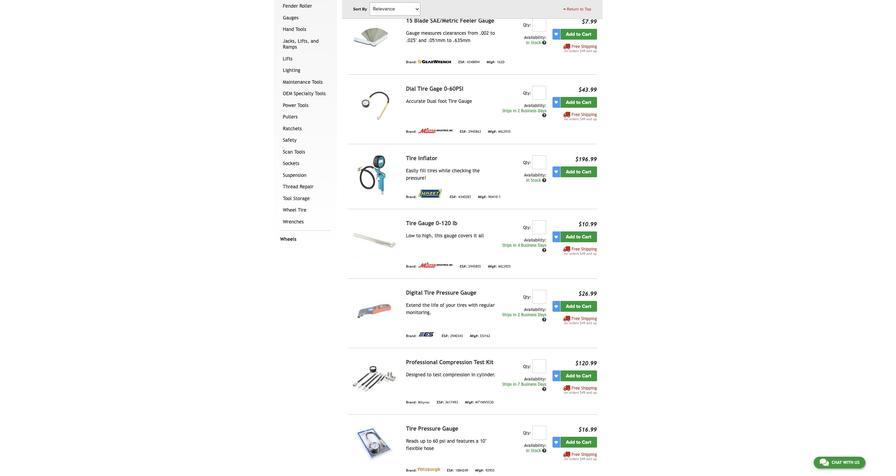 Task type: locate. For each thing, give the bounding box(es) containing it.
add to cart for $10.99
[[566, 234, 592, 240]]

1 vertical spatial the
[[423, 303, 430, 308]]

add to cart button down $26.99
[[561, 301, 597, 312]]

1 horizontal spatial the
[[473, 168, 480, 174]]

5 qty: from the top
[[524, 295, 532, 300]]

1 ships from the top
[[503, 108, 512, 113]]

es#: for tire pressure gauge
[[447, 469, 454, 473]]

2 vertical spatial question circle image
[[543, 449, 547, 454]]

shipping down $26.99
[[582, 317, 597, 322]]

0 vertical spatial in stock
[[527, 40, 543, 45]]

availability: for $26.99
[[525, 308, 547, 313]]

1 in from the top
[[527, 40, 530, 45]]

orders
[[569, 49, 579, 53], [569, 117, 579, 121], [569, 252, 579, 256], [569, 322, 579, 326], [569, 391, 579, 395], [569, 458, 579, 462]]

6 brand: from the top
[[406, 401, 417, 405]]

1 availability: from the top
[[525, 35, 547, 40]]

while
[[439, 168, 451, 174]]

3 stock from the top
[[531, 449, 541, 454]]

2 $49 from the top
[[580, 117, 586, 121]]

3 add to wish list image from the top
[[555, 375, 558, 378]]

2 vertical spatial add to wish list image
[[555, 375, 558, 378]]

1 on from the top
[[565, 49, 568, 53]]

tires right your
[[457, 303, 467, 308]]

high,
[[423, 233, 434, 239]]

psi
[[440, 439, 446, 445]]

add to wish list image for $10.99
[[555, 236, 558, 239]]

5 on from the top
[[565, 391, 568, 395]]

0 vertical spatial question circle image
[[543, 41, 547, 45]]

add to wish list image for $43.99
[[555, 101, 558, 104]]

days
[[538, 108, 547, 113], [538, 243, 547, 248], [538, 313, 547, 318], [538, 383, 547, 387]]

sockets
[[283, 161, 300, 166]]

0 vertical spatial ships in 2 business days
[[503, 108, 547, 113]]

repair
[[300, 184, 314, 190]]

to down $120.99
[[577, 374, 581, 379]]

up inside reads up to 60 psi and features a 10" flexible hose
[[420, 439, 426, 445]]

3 days from the top
[[538, 313, 547, 318]]

2 question circle image from the top
[[543, 248, 547, 253]]

free shipping on orders $49 and up for $7.99
[[565, 44, 597, 53]]

2 availability: from the top
[[525, 103, 547, 108]]

1 vertical spatial tires
[[457, 303, 467, 308]]

qty: for $16.99
[[524, 431, 532, 436]]

add to cart down $26.99
[[566, 304, 592, 310]]

add to cart button
[[561, 29, 597, 40], [561, 97, 597, 108], [561, 167, 597, 177], [561, 232, 597, 243], [561, 301, 597, 312], [561, 371, 597, 382], [561, 438, 597, 448]]

the
[[473, 168, 480, 174], [423, 303, 430, 308]]

0 vertical spatial the
[[473, 168, 480, 174]]

5 free from the top
[[572, 386, 580, 391]]

2 add to cart button from the top
[[561, 97, 597, 108]]

low to high, this gauge covers it all
[[406, 233, 484, 239]]

1 vertical spatial 2
[[518, 313, 520, 318]]

add to cart button down '$10.99'
[[561, 232, 597, 243]]

add to cart button down $120.99
[[561, 371, 597, 382]]

with left regular
[[469, 303, 478, 308]]

4 add to wish list image from the top
[[555, 441, 558, 445]]

$10.99
[[579, 221, 597, 228]]

2 for dial tire gage 0-60psi
[[518, 108, 520, 113]]

add to cart down '$7.99' at right
[[566, 31, 592, 37]]

6 cart from the top
[[582, 374, 592, 379]]

$49 down $26.99
[[580, 322, 586, 326]]

mfg#: for tire pressure gauge
[[476, 469, 485, 473]]

qty: for $43.99
[[524, 91, 532, 96]]

low
[[406, 233, 415, 239]]

cart for $43.99
[[582, 99, 592, 105]]

1 ships in 2 business days from the top
[[503, 108, 547, 113]]

mityvac
[[418, 401, 430, 405]]

0 vertical spatial tires
[[428, 168, 438, 174]]

tools inside hand tools link
[[296, 27, 307, 32]]

tire gauge 0-120 lb link
[[406, 220, 458, 227]]

1 $49 from the top
[[580, 49, 586, 53]]

$49 for $10.99
[[580, 252, 586, 256]]

milton industries - corporate logo image up inflator
[[418, 128, 453, 133]]

tire right dial
[[418, 86, 428, 92]]

add to cart for $196.99
[[566, 169, 592, 175]]

test
[[474, 360, 485, 366]]

up down $120.99
[[594, 391, 597, 395]]

1 vertical spatial in stock
[[527, 178, 543, 183]]

6 shipping from the top
[[582, 453, 597, 458]]

cart down $196.99
[[582, 169, 592, 175]]

availability:
[[525, 35, 547, 40], [525, 103, 547, 108], [525, 173, 547, 178], [525, 238, 547, 243], [525, 308, 547, 313], [525, 377, 547, 382], [525, 444, 547, 449]]

2 question circle image from the top
[[543, 178, 547, 183]]

0 horizontal spatial the
[[423, 303, 430, 308]]

shipping down '$7.99' at right
[[582, 44, 597, 49]]

days for $43.99
[[538, 108, 547, 113]]

dual
[[427, 98, 437, 104]]

3 qty: from the top
[[524, 160, 532, 165]]

15
[[406, 17, 413, 24]]

and for tire gauge 0-120 lb
[[587, 252, 593, 256]]

1 add to wish list image from the top
[[555, 32, 558, 36]]

availability: for $196.99
[[525, 173, 547, 178]]

2 add to wish list image from the top
[[555, 236, 558, 239]]

brand: up digital
[[406, 265, 417, 269]]

2 2 from the top
[[518, 313, 520, 318]]

chat with us link
[[814, 457, 866, 469]]

up for $7.99
[[594, 49, 597, 53]]

1 cart from the top
[[582, 31, 592, 37]]

4 days from the top
[[538, 383, 547, 387]]

4 orders from the top
[[569, 322, 579, 326]]

tools for maintenance tools
[[312, 79, 323, 85]]

business for $26.99
[[522, 313, 537, 318]]

1 horizontal spatial with
[[844, 461, 854, 466]]

6 add to cart from the top
[[566, 374, 592, 379]]

tire right foot
[[449, 98, 457, 104]]

1 add to wish list image from the top
[[555, 101, 558, 104]]

4 on from the top
[[565, 322, 568, 326]]

3 add to cart from the top
[[566, 169, 592, 175]]

3 availability: from the top
[[525, 173, 547, 178]]

5 add to cart from the top
[[566, 304, 592, 310]]

brand: left electronic specialties - corporate logo
[[406, 334, 417, 338]]

1 vertical spatial question circle image
[[543, 178, 547, 183]]

add to cart for $7.99
[[566, 31, 592, 37]]

gauge
[[444, 233, 457, 239]]

add to cart button down $196.99
[[561, 167, 597, 177]]

orders for $16.99
[[569, 458, 579, 462]]

tools down lighting link
[[312, 79, 323, 85]]

mfg#: left mils935 at the top right of the page
[[488, 130, 497, 134]]

$49 down $120.99
[[580, 391, 586, 395]]

add to cart down $120.99
[[566, 374, 592, 379]]

question circle image
[[543, 41, 547, 45], [543, 178, 547, 183], [543, 449, 547, 454]]

and right psi
[[447, 439, 455, 445]]

0 vertical spatial in
[[527, 40, 530, 45]]

2
[[518, 108, 520, 113], [518, 313, 520, 318]]

gauge up high,
[[419, 220, 435, 227]]

designed
[[406, 372, 426, 378]]

0 vertical spatial stock
[[531, 40, 541, 45]]

cart for $120.99
[[582, 374, 592, 379]]

to down return to top
[[577, 31, 581, 37]]

pittsburgh - corporate logo image
[[418, 469, 440, 472]]

days for $10.99
[[538, 243, 547, 248]]

gauges link
[[282, 12, 329, 24]]

up for $120.99
[[594, 391, 597, 395]]

4 shipping from the top
[[582, 317, 597, 322]]

es#: left 2945855
[[460, 265, 467, 269]]

and down '$10.99'
[[587, 252, 593, 256]]

3 $49 from the top
[[580, 252, 586, 256]]

5 add to cart button from the top
[[561, 301, 597, 312]]

5 shipping from the top
[[582, 386, 597, 391]]

4 qty: from the top
[[524, 226, 532, 230]]

ships in 4 business days
[[503, 243, 547, 248]]

orders for $26.99
[[569, 322, 579, 326]]

brand: mityvac
[[406, 401, 430, 405]]

and inside gauge measures clearances from .002 to .025" and .051mm to .635mm
[[419, 37, 427, 43]]

add to cart down $16.99 in the right of the page
[[566, 440, 592, 446]]

mfg#: esi162
[[470, 334, 491, 338]]

0 vertical spatial with
[[469, 303, 478, 308]]

add to wish list image
[[555, 32, 558, 36], [555, 236, 558, 239], [555, 305, 558, 309], [555, 441, 558, 445]]

5 availability: from the top
[[525, 308, 547, 313]]

the inside easily fill tires while checking the pressure!
[[473, 168, 480, 174]]

es#: left 2940343
[[442, 334, 449, 338]]

1 business from the top
[[522, 108, 537, 113]]

caret up image
[[564, 7, 566, 11]]

3 free shipping on orders $49 and up from the top
[[565, 247, 597, 256]]

$26.99
[[579, 291, 597, 298]]

shipping down '$10.99'
[[582, 247, 597, 252]]

mfg#: left 9041d-
[[478, 195, 487, 199]]

7 brand: from the top
[[406, 469, 417, 473]]

2 shipping from the top
[[582, 112, 597, 117]]

tools for hand tools
[[296, 27, 307, 32]]

ratchets link
[[282, 123, 329, 135]]

stock
[[531, 40, 541, 45], [531, 178, 541, 183], [531, 449, 541, 454]]

6 add to cart button from the top
[[561, 371, 597, 382]]

cart for $26.99
[[582, 304, 592, 310]]

3 business from the top
[[522, 313, 537, 318]]

add to cart button down $43.99 in the top right of the page
[[561, 97, 597, 108]]

in
[[513, 108, 517, 113], [513, 243, 517, 248], [513, 313, 517, 318], [472, 372, 476, 378], [513, 383, 517, 387]]

tire up reads
[[406, 426, 417, 433]]

add to wish list image for $26.99
[[555, 305, 558, 309]]

tools inside maintenance tools link
[[312, 79, 323, 85]]

shipping for $7.99
[[582, 44, 597, 49]]

7 qty: from the top
[[524, 431, 532, 436]]

es#: 2940343
[[442, 334, 463, 338]]

1 milton industries - corporate logo image from the top
[[418, 128, 453, 133]]

all
[[479, 233, 484, 239]]

mfg#: for digital tire pressure gauge
[[470, 334, 479, 338]]

flexible
[[406, 446, 423, 452]]

6 availability: from the top
[[525, 377, 547, 382]]

60psi
[[450, 86, 464, 92]]

feeler
[[460, 17, 477, 24]]

add to wish list image for $120.99
[[555, 375, 558, 378]]

$49 down $16.99 in the right of the page
[[580, 458, 586, 462]]

to inside reads up to 60 psi and features a 10" flexible hose
[[427, 439, 432, 445]]

cart
[[582, 31, 592, 37], [582, 99, 592, 105], [582, 169, 592, 175], [582, 234, 592, 240], [582, 304, 592, 310], [582, 374, 592, 379], [582, 440, 592, 446]]

add to cart down $196.99
[[566, 169, 592, 175]]

2 milton industries - corporate logo image from the top
[[418, 263, 453, 268]]

1 horizontal spatial tires
[[457, 303, 467, 308]]

digital tire pressure gauge
[[406, 290, 477, 297]]

4 question circle image from the top
[[543, 388, 547, 392]]

milton industries - corporate logo image for 0-
[[418, 263, 453, 268]]

1 vertical spatial 0-
[[436, 220, 442, 227]]

sockets link
[[282, 158, 329, 170]]

2 on from the top
[[565, 117, 568, 121]]

free shipping on orders $49 and up down $26.99
[[565, 317, 597, 326]]

es#: 3617493
[[437, 401, 458, 405]]

es#: for digital tire pressure gauge
[[442, 334, 449, 338]]

2 in from the top
[[527, 178, 530, 183]]

mfg#: left 92955
[[476, 469, 485, 473]]

2 free from the top
[[572, 112, 580, 117]]

availability: for $10.99
[[525, 238, 547, 243]]

3 on from the top
[[565, 252, 568, 256]]

add to cart button for $26.99
[[561, 301, 597, 312]]

3 question circle image from the top
[[543, 449, 547, 454]]

7 availability: from the top
[[525, 444, 547, 449]]

free shipping on orders $49 and up down $43.99 in the top right of the page
[[565, 112, 597, 121]]

2 add to cart from the top
[[566, 99, 592, 105]]

in stock for $7.99
[[527, 40, 543, 45]]

cart for $196.99
[[582, 169, 592, 175]]

business for $120.99
[[522, 383, 537, 387]]

question circle image
[[543, 114, 547, 118], [543, 248, 547, 253], [543, 318, 547, 322], [543, 388, 547, 392]]

1 shipping from the top
[[582, 44, 597, 49]]

free shipping on orders $49 and up down '$10.99'
[[565, 247, 597, 256]]

gauge up psi
[[443, 426, 459, 433]]

and down $16.99 in the right of the page
[[587, 458, 593, 462]]

$49
[[580, 49, 586, 53], [580, 117, 586, 121], [580, 252, 586, 256], [580, 322, 586, 326], [580, 391, 586, 395], [580, 458, 586, 462]]

shipping down $16.99 in the right of the page
[[582, 453, 597, 458]]

2 ships in 2 business days from the top
[[503, 313, 547, 318]]

2 brand: from the top
[[406, 130, 417, 134]]

in for digital tire pressure gauge
[[513, 313, 517, 318]]

add to cart down $43.99 in the top right of the page
[[566, 99, 592, 105]]

and for dial tire gage 0-60psi
[[587, 117, 593, 121]]

up for $10.99
[[594, 252, 597, 256]]

top
[[585, 7, 592, 11]]

5 brand: from the top
[[406, 334, 417, 338]]

4 add from the top
[[566, 234, 576, 240]]

1 vertical spatial ships in 2 business days
[[503, 313, 547, 318]]

3 cart from the top
[[582, 169, 592, 175]]

free shipping on orders $49 and up
[[565, 44, 597, 53], [565, 112, 597, 121], [565, 247, 597, 256], [565, 317, 597, 326], [565, 386, 597, 395], [565, 453, 597, 462]]

tools inside power tools link
[[298, 103, 309, 108]]

brand:
[[406, 60, 417, 64], [406, 130, 417, 134], [406, 195, 417, 199], [406, 265, 417, 269], [406, 334, 417, 338], [406, 401, 417, 405], [406, 469, 417, 473]]

pressure up your
[[437, 290, 459, 297]]

6 on from the top
[[565, 458, 568, 462]]

brand: left pittsburgh - corporate logo
[[406, 469, 417, 473]]

accurate
[[406, 98, 426, 104]]

.002
[[480, 30, 489, 36]]

availability: for $43.99
[[525, 103, 547, 108]]

2 vertical spatial in
[[527, 449, 530, 454]]

1 in stock from the top
[[527, 40, 543, 45]]

1 vertical spatial milton industries - corporate logo image
[[418, 263, 453, 268]]

brand: left mityvac
[[406, 401, 417, 405]]

es#: left 2945863 on the right top of the page
[[460, 130, 467, 134]]

2 in stock from the top
[[527, 178, 543, 183]]

up down '$10.99'
[[594, 252, 597, 256]]

cart down $26.99
[[582, 304, 592, 310]]

mfg#: left esi162
[[470, 334, 479, 338]]

and down '$7.99' at right
[[587, 49, 593, 53]]

ships in 2 business days for $43.99
[[503, 108, 547, 113]]

6 free shipping on orders $49 and up from the top
[[565, 453, 597, 462]]

add to cart button down '$7.99' at right
[[561, 29, 597, 40]]

mfg#: left 162d
[[487, 60, 496, 64]]

free shipping on orders $49 and up down '$7.99' at right
[[565, 44, 597, 53]]

compression
[[443, 372, 470, 378]]

add to cart button for $120.99
[[561, 371, 597, 382]]

add for $10.99
[[566, 234, 576, 240]]

pressure up 60
[[419, 426, 441, 433]]

cylinder.
[[477, 372, 496, 378]]

3 brand: from the top
[[406, 195, 417, 199]]

2 cart from the top
[[582, 99, 592, 105]]

tires right fill
[[428, 168, 438, 174]]

and down $120.99
[[587, 391, 593, 395]]

1 vertical spatial add to wish list image
[[555, 170, 558, 174]]

0 vertical spatial add to wish list image
[[555, 101, 558, 104]]

on for $7.99
[[565, 49, 568, 53]]

tools inside scan tools link
[[295, 149, 305, 155]]

digital tire pressure gauge link
[[406, 290, 477, 297]]

to down $43.99 in the top right of the page
[[577, 99, 581, 105]]

3 question circle image from the top
[[543, 318, 547, 322]]

None number field
[[533, 18, 547, 32], [533, 86, 547, 100], [533, 155, 547, 169], [533, 221, 547, 235], [533, 290, 547, 304], [533, 360, 547, 374], [533, 427, 547, 440], [533, 18, 547, 32], [533, 86, 547, 100], [533, 155, 547, 169], [533, 221, 547, 235], [533, 290, 547, 304], [533, 360, 547, 374], [533, 427, 547, 440]]

from
[[468, 30, 478, 36]]

free shipping on orders $49 and up down $120.99
[[565, 386, 597, 395]]

mfg#: left mils925
[[488, 265, 497, 269]]

0 vertical spatial milton industries - corporate logo image
[[418, 128, 453, 133]]

milton industries - corporate logo image up digital tire pressure gauge link
[[418, 263, 453, 268]]

up down $26.99
[[594, 322, 597, 326]]

7 add to cart from the top
[[566, 440, 592, 446]]

free
[[572, 44, 580, 49], [572, 112, 580, 117], [572, 247, 580, 252], [572, 317, 580, 322], [572, 386, 580, 391], [572, 453, 580, 458]]

cart for $7.99
[[582, 31, 592, 37]]

tool storage
[[283, 196, 310, 201]]

ships for dial tire gage 0-60psi
[[503, 108, 512, 113]]

up down '$7.99' at right
[[594, 49, 597, 53]]

es#: for 15 blade sae/metric feeler gauge
[[459, 60, 466, 64]]

free shipping on orders $49 and up for $10.99
[[565, 247, 597, 256]]

1 vertical spatial with
[[844, 461, 854, 466]]

4 business from the top
[[522, 383, 537, 387]]

6 free from the top
[[572, 453, 580, 458]]

gauge
[[479, 17, 495, 24], [406, 30, 420, 36], [459, 98, 472, 104], [419, 220, 435, 227], [461, 290, 477, 297], [443, 426, 459, 433]]

and right lifts, at the top left of the page
[[311, 38, 319, 44]]

es#: left 4348894
[[459, 60, 466, 64]]

tools for scan tools
[[295, 149, 305, 155]]

shipping for $26.99
[[582, 317, 597, 322]]

2 stock from the top
[[531, 178, 541, 183]]

add to cart
[[566, 31, 592, 37], [566, 99, 592, 105], [566, 169, 592, 175], [566, 234, 592, 240], [566, 304, 592, 310], [566, 374, 592, 379], [566, 440, 592, 446]]

free shipping on orders $49 and up down $16.99 in the right of the page
[[565, 453, 597, 462]]

3 add from the top
[[566, 169, 576, 175]]

test
[[433, 372, 442, 378]]

up down $16.99 in the right of the page
[[594, 458, 597, 462]]

6 orders from the top
[[569, 458, 579, 462]]

compression
[[440, 360, 473, 366]]

scan tools
[[283, 149, 305, 155]]

in for professional compression test kit
[[513, 383, 517, 387]]

oem
[[283, 91, 292, 97]]

2 vertical spatial stock
[[531, 449, 541, 454]]

4 add to cart from the top
[[566, 234, 592, 240]]

0- up the this
[[436, 220, 442, 227]]

add to wish list image
[[555, 101, 558, 104], [555, 170, 558, 174], [555, 375, 558, 378]]

add to cart down '$10.99'
[[566, 234, 592, 240]]

shipping down $43.99 in the top right of the page
[[582, 112, 597, 117]]

thread
[[283, 184, 298, 190]]

kit
[[487, 360, 494, 366]]

return
[[567, 7, 579, 11]]

fill
[[420, 168, 426, 174]]

pullers link
[[282, 111, 329, 123]]

add to cart button for $10.99
[[561, 232, 597, 243]]

0 vertical spatial 0-
[[444, 86, 450, 92]]

3 shipping from the top
[[582, 247, 597, 252]]

gear wrench - corporate logo image
[[418, 60, 452, 64]]

4340283
[[459, 195, 471, 199]]

hazet - corporate logo image
[[418, 189, 443, 198]]

power tools
[[283, 103, 309, 108]]

$49 down $43.99 in the top right of the page
[[580, 117, 586, 121]]

2 vertical spatial in stock
[[527, 449, 543, 454]]

to left test
[[427, 372, 432, 378]]

brand: for digital tire pressure gauge
[[406, 334, 417, 338]]

ships for professional compression test kit
[[503, 383, 512, 387]]

2 add from the top
[[566, 99, 576, 105]]

5 cart from the top
[[582, 304, 592, 310]]

1 vertical spatial stock
[[531, 178, 541, 183]]

qty: for $120.99
[[524, 365, 532, 370]]

and down $43.99 in the top right of the page
[[587, 117, 593, 121]]

5 free shipping on orders $49 and up from the top
[[565, 386, 597, 395]]

oem specialty tools
[[283, 91, 326, 97]]

add to cart button for $7.99
[[561, 29, 597, 40]]

qty:
[[524, 23, 532, 27], [524, 91, 532, 96], [524, 160, 532, 165], [524, 226, 532, 230], [524, 295, 532, 300], [524, 365, 532, 370], [524, 431, 532, 436]]

storage
[[293, 196, 310, 201]]

1 stock from the top
[[531, 40, 541, 45]]

tools up lifts, at the top left of the page
[[296, 27, 307, 32]]

4 $49 from the top
[[580, 322, 586, 326]]

shipping for $120.99
[[582, 386, 597, 391]]

$49 for $43.99
[[580, 117, 586, 121]]

0 horizontal spatial with
[[469, 303, 478, 308]]

milton industries - corporate logo image
[[418, 128, 453, 133], [418, 263, 453, 268]]

1 vertical spatial in
[[527, 178, 530, 183]]

tools down oem specialty tools link
[[298, 103, 309, 108]]

and inside reads up to 60 psi and features a 10" flexible hose
[[447, 439, 455, 445]]

covers
[[459, 233, 473, 239]]

0 vertical spatial 2
[[518, 108, 520, 113]]

10"
[[480, 439, 487, 445]]

cart down '$10.99'
[[582, 234, 592, 240]]

mfg#: for 15 blade sae/metric feeler gauge
[[487, 60, 496, 64]]

1 add to cart from the top
[[566, 31, 592, 37]]

4 free from the top
[[572, 317, 580, 322]]

jacks, lifts, and ramps
[[283, 38, 319, 50]]

power
[[283, 103, 296, 108]]

1
[[499, 195, 501, 199]]

es#2945855 - mils925 - tire gauge 0-120 lb - low to high, this gauge covers it all - milton industries - audi bmw volkswagen mercedes benz mini porsche image
[[348, 221, 401, 260]]

and right .025"
[[419, 37, 427, 43]]

add to wish list image for $196.99
[[555, 170, 558, 174]]

tools right specialty on the left top of the page
[[315, 91, 326, 97]]

4 cart from the top
[[582, 234, 592, 240]]

3 add to wish list image from the top
[[555, 305, 558, 309]]

mfg#: left mtymv5530 at the bottom
[[465, 401, 474, 405]]

3 ships from the top
[[503, 313, 512, 318]]

2 free shipping on orders $49 and up from the top
[[565, 112, 597, 121]]

lifts,
[[298, 38, 309, 44]]

1 orders from the top
[[569, 49, 579, 53]]

es#1884249 - 92955 - tire pressure gauge  - reads up to 60 psi and features a 10" flexible hose - pittsburgh - audi bmw volkswagen mercedes benz mini porsche image
[[348, 427, 401, 466]]

0 horizontal spatial tires
[[428, 168, 438, 174]]

5 orders from the top
[[569, 391, 579, 395]]

gauge up .025"
[[406, 30, 420, 36]]

brand: down .025"
[[406, 60, 417, 64]]

3 in from the top
[[527, 449, 530, 454]]

4 availability: from the top
[[525, 238, 547, 243]]

cart down $43.99 in the top right of the page
[[582, 99, 592, 105]]

2 days from the top
[[538, 243, 547, 248]]

1 free from the top
[[572, 44, 580, 49]]

up for $16.99
[[594, 458, 597, 462]]

$49 down '$10.99'
[[580, 252, 586, 256]]

in for tire gauge 0-120 lb
[[513, 243, 517, 248]]

1 free shipping on orders $49 and up from the top
[[565, 44, 597, 53]]

cart down $120.99
[[582, 374, 592, 379]]

cart down '$7.99' at right
[[582, 31, 592, 37]]

2 add to wish list image from the top
[[555, 170, 558, 174]]

ships for digital tire pressure gauge
[[503, 313, 512, 318]]

free shipping on orders $49 and up for $43.99
[[565, 112, 597, 121]]

fender
[[283, 3, 298, 9]]

15 blade sae/metric feeler gauge link
[[406, 17, 495, 24]]

in stock for $196.99
[[527, 178, 543, 183]]

in for $16.99
[[527, 449, 530, 454]]

1 add to cart button from the top
[[561, 29, 597, 40]]

foot
[[438, 98, 447, 104]]

to left 60
[[427, 439, 432, 445]]

qty: for $7.99
[[524, 23, 532, 27]]

free shipping on orders $49 and up for $16.99
[[565, 453, 597, 462]]

shipping for $16.99
[[582, 453, 597, 458]]

days for $120.99
[[538, 383, 547, 387]]

2 qty: from the top
[[524, 91, 532, 96]]

brand: left hazet - corporate logo
[[406, 195, 417, 199]]

electronic specialties - corporate logo image
[[418, 332, 435, 338]]

the right the checking on the top of the page
[[473, 168, 480, 174]]



Task type: describe. For each thing, give the bounding box(es) containing it.
dial tire gage 0-60psi
[[406, 86, 464, 92]]

mfg#: for tire inflator
[[478, 195, 487, 199]]

scan
[[283, 149, 293, 155]]

business for $10.99
[[522, 243, 537, 248]]

jacks, lifts, and ramps link
[[282, 35, 329, 53]]

hand tools
[[283, 27, 307, 32]]

stock for $7.99
[[531, 40, 541, 45]]

add for $120.99
[[566, 374, 576, 379]]

es#: for dial tire gage 0-60psi
[[460, 130, 467, 134]]

4
[[518, 243, 520, 248]]

and for 15 blade sae/metric feeler gauge
[[587, 49, 593, 53]]

your
[[446, 303, 456, 308]]

specialty
[[294, 91, 314, 97]]

brand: for tire pressure gauge
[[406, 469, 417, 473]]

availability: for $120.99
[[525, 377, 547, 382]]

tire up life
[[425, 290, 435, 297]]

es#: 2945855
[[460, 265, 481, 269]]

ramps
[[283, 44, 297, 50]]

to left top
[[580, 7, 584, 11]]

tire up low
[[406, 220, 417, 227]]

cart for $16.99
[[582, 440, 592, 446]]

in for $7.99
[[527, 40, 530, 45]]

free shipping on orders $49 and up for $120.99
[[565, 386, 597, 395]]

in for dial tire gage 0-60psi
[[513, 108, 517, 113]]

$49 for $120.99
[[580, 391, 586, 395]]

add to cart for $16.99
[[566, 440, 592, 446]]

wheel tire
[[283, 208, 307, 213]]

mtymv5530
[[476, 401, 494, 405]]

to down clearances
[[447, 37, 452, 43]]

in stock for $16.99
[[527, 449, 543, 454]]

7
[[518, 383, 520, 387]]

brand: for tire gauge 0-120 lb
[[406, 265, 417, 269]]

pullers
[[283, 114, 298, 120]]

tires inside easily fill tires while checking the pressure!
[[428, 168, 438, 174]]

a
[[476, 439, 479, 445]]

days for $26.99
[[538, 313, 547, 318]]

to right low
[[417, 233, 421, 239]]

to down $196.99
[[577, 169, 581, 175]]

question circle image for $7.99
[[543, 41, 547, 45]]

gauge up extend the life of your tires with regular monitoring.
[[461, 290, 477, 297]]

es#4340283 - 9041d-1 - tire inflator - easily fill tires while checking the pressure! - hazet - audi bmw volkswagen mercedes benz mini porsche image
[[348, 155, 401, 195]]

safety link
[[282, 135, 329, 146]]

es#2945863 - mils935 - dial tire gage 0-60psi - accurate dual foot tire gauge - milton industries - audi bmw volkswagen mercedes benz mini porsche image
[[348, 86, 401, 126]]

gauge inside gauge measures clearances from .002 to .025" and .051mm to .635mm
[[406, 30, 420, 36]]

with inside extend the life of your tires with regular monitoring.
[[469, 303, 478, 308]]

add for $7.99
[[566, 31, 576, 37]]

return to top link
[[564, 6, 592, 12]]

to right the .002
[[491, 30, 495, 36]]

tires inside extend the life of your tires with regular monitoring.
[[457, 303, 467, 308]]

add to wish list image for $16.99
[[555, 441, 558, 445]]

tire inflator
[[406, 155, 438, 162]]

esi162
[[481, 334, 491, 338]]

thread repair link
[[282, 181, 329, 193]]

availability: for $7.99
[[525, 35, 547, 40]]

hose
[[424, 446, 434, 452]]

qty: for $10.99
[[524, 226, 532, 230]]

jacks,
[[283, 38, 297, 44]]

tire inside tools subcategories element
[[298, 208, 307, 213]]

add to cart for $120.99
[[566, 374, 592, 379]]

tool storage link
[[282, 193, 329, 205]]

mfg#: for dial tire gage 0-60psi
[[488, 130, 497, 134]]

on for $43.99
[[565, 117, 568, 121]]

$49 for $16.99
[[580, 458, 586, 462]]

es#: for tire gauge 0-120 lb
[[460, 265, 467, 269]]

easily fill tires while checking the pressure!
[[406, 168, 480, 181]]

gauge down 60psi
[[459, 98, 472, 104]]

$16.99
[[579, 427, 597, 434]]

maintenance tools link
[[282, 77, 329, 88]]

0 horizontal spatial 0-
[[436, 220, 442, 227]]

es#: left 3617493
[[437, 401, 444, 405]]

up for $43.99
[[594, 117, 597, 121]]

to down '$10.99'
[[577, 234, 581, 240]]

sort by
[[354, 7, 367, 11]]

by
[[362, 7, 367, 11]]

suspension link
[[282, 170, 329, 181]]

add for $16.99
[[566, 440, 576, 446]]

to down $26.99
[[577, 304, 581, 310]]

on for $16.99
[[565, 458, 568, 462]]

and for professional compression test kit
[[587, 391, 593, 395]]

add to cart button for $16.99
[[561, 438, 597, 448]]

tire gauge 0-120 lb
[[406, 220, 458, 227]]

in for $196.99
[[527, 178, 530, 183]]

comments image
[[820, 459, 830, 467]]

us
[[855, 461, 860, 466]]

monitoring.
[[406, 310, 432, 316]]

$196.99
[[576, 156, 597, 163]]

$49 for $26.99
[[580, 322, 586, 326]]

.051mm
[[428, 37, 446, 43]]

stock for $16.99
[[531, 449, 541, 454]]

tools for power tools
[[298, 103, 309, 108]]

fender roller
[[283, 3, 312, 9]]

add for $196.99
[[566, 169, 576, 175]]

reads
[[406, 439, 419, 445]]

tire pressure gauge link
[[406, 426, 459, 433]]

tools subcategories element
[[280, 0, 331, 231]]

and inside jacks, lifts, and ramps
[[311, 38, 319, 44]]

and for tire pressure gauge
[[587, 458, 593, 462]]

15 blade sae/metric feeler gauge
[[406, 17, 495, 24]]

ratchets
[[283, 126, 302, 131]]

2945855
[[469, 265, 481, 269]]

qty: for $26.99
[[524, 295, 532, 300]]

life
[[432, 303, 439, 308]]

brand: for tire inflator
[[406, 195, 417, 199]]

of
[[440, 303, 445, 308]]

stock for $196.99
[[531, 178, 541, 183]]

to down $16.99 in the right of the page
[[577, 440, 581, 446]]

lighting
[[283, 68, 301, 73]]

question circle image for $120.99
[[543, 388, 547, 392]]

brand: for dial tire gage 0-60psi
[[406, 130, 417, 134]]

suspension
[[283, 173, 307, 178]]

add to cart for $43.99
[[566, 99, 592, 105]]

easily
[[406, 168, 419, 174]]

brand: for 15 blade sae/metric feeler gauge
[[406, 60, 417, 64]]

and for digital tire pressure gauge
[[587, 322, 593, 326]]

$7.99
[[582, 18, 597, 25]]

professional compression test kit
[[406, 360, 494, 366]]

tire inflator link
[[406, 155, 438, 162]]

roller
[[300, 3, 312, 9]]

shipping for $43.99
[[582, 112, 597, 117]]

add to cart for $26.99
[[566, 304, 592, 310]]

extend the life of your tires with regular monitoring.
[[406, 303, 495, 316]]

availability: for $16.99
[[525, 444, 547, 449]]

wheels link
[[279, 234, 329, 246]]

sort
[[354, 7, 361, 11]]

free for $120.99
[[572, 386, 580, 391]]

mils925
[[499, 265, 511, 269]]

orders for $7.99
[[569, 49, 579, 53]]

hand
[[283, 27, 294, 32]]

orders for $10.99
[[569, 252, 579, 256]]

free for $16.99
[[572, 453, 580, 458]]

lifts
[[283, 56, 293, 62]]

free shipping on orders $49 and up for $26.99
[[565, 317, 597, 326]]

qty: for $196.99
[[524, 160, 532, 165]]

question circle image for $196.99
[[543, 178, 547, 183]]

es#4348894 - 162d - 15 blade sae/metric feeler gauge - gauge measures clearances from .002 to .025" and .051mm to .635mm - gear wrench - audi bmw volkswagen mercedes benz mini porsche image
[[348, 18, 401, 57]]

oem specialty tools link
[[282, 88, 329, 100]]

on for $10.99
[[565, 252, 568, 256]]

designed to test compression in cylinder.
[[406, 372, 496, 378]]

120
[[442, 220, 451, 227]]

92955
[[486, 469, 495, 473]]

business for $43.99
[[522, 108, 537, 113]]

cart for $10.99
[[582, 234, 592, 240]]

free for $43.99
[[572, 112, 580, 117]]

tire up the easily
[[406, 155, 417, 162]]

clearances
[[443, 30, 467, 36]]

up for $26.99
[[594, 322, 597, 326]]

extend
[[406, 303, 421, 308]]

wrenches link
[[282, 216, 329, 228]]

es#: 4340283
[[450, 195, 471, 199]]

es#2940343 - esi162 - digital tire pressure gauge - extend the life of your tires with regular monitoring. - electronic specialties - audi bmw volkswagen mercedes benz mini porsche image
[[348, 290, 401, 330]]

gage
[[430, 86, 443, 92]]

1 horizontal spatial 0-
[[444, 86, 450, 92]]

0 vertical spatial pressure
[[437, 290, 459, 297]]

on for $120.99
[[565, 391, 568, 395]]

mfg#: 9041d-1
[[478, 195, 501, 199]]

scan tools link
[[282, 146, 329, 158]]

free for $7.99
[[572, 44, 580, 49]]

1 vertical spatial pressure
[[419, 426, 441, 433]]

mfg#: mils935
[[488, 130, 511, 134]]

wheel tire link
[[282, 205, 329, 216]]

tools inside oem specialty tools link
[[315, 91, 326, 97]]

chat
[[832, 461, 843, 466]]

$43.99
[[579, 87, 597, 93]]

free for $10.99
[[572, 247, 580, 252]]

gauge up the .002
[[479, 17, 495, 24]]

.635mm
[[453, 37, 471, 43]]

gauge measures clearances from .002 to .025" and .051mm to .635mm
[[406, 30, 495, 43]]

checking
[[452, 168, 471, 174]]

$49 for $7.99
[[580, 49, 586, 53]]

es#3617493 - mtymv5530 - professional compression test kit - designed to test compression in cylinder. - mityvac - audi bmw volkswagen mercedes benz mini porsche image
[[348, 360, 401, 400]]

the inside extend the life of your tires with regular monitoring.
[[423, 303, 430, 308]]

power tools link
[[282, 100, 329, 111]]

add to wish list image for $7.99
[[555, 32, 558, 36]]

2 for digital tire pressure gauge
[[518, 313, 520, 318]]

accurate dual foot tire gauge
[[406, 98, 472, 104]]

measures
[[421, 30, 442, 36]]

question circle image for $10.99
[[543, 248, 547, 253]]

question circle image for $43.99
[[543, 114, 547, 118]]



Task type: vqa. For each thing, say whether or not it's contained in the screenshot.


